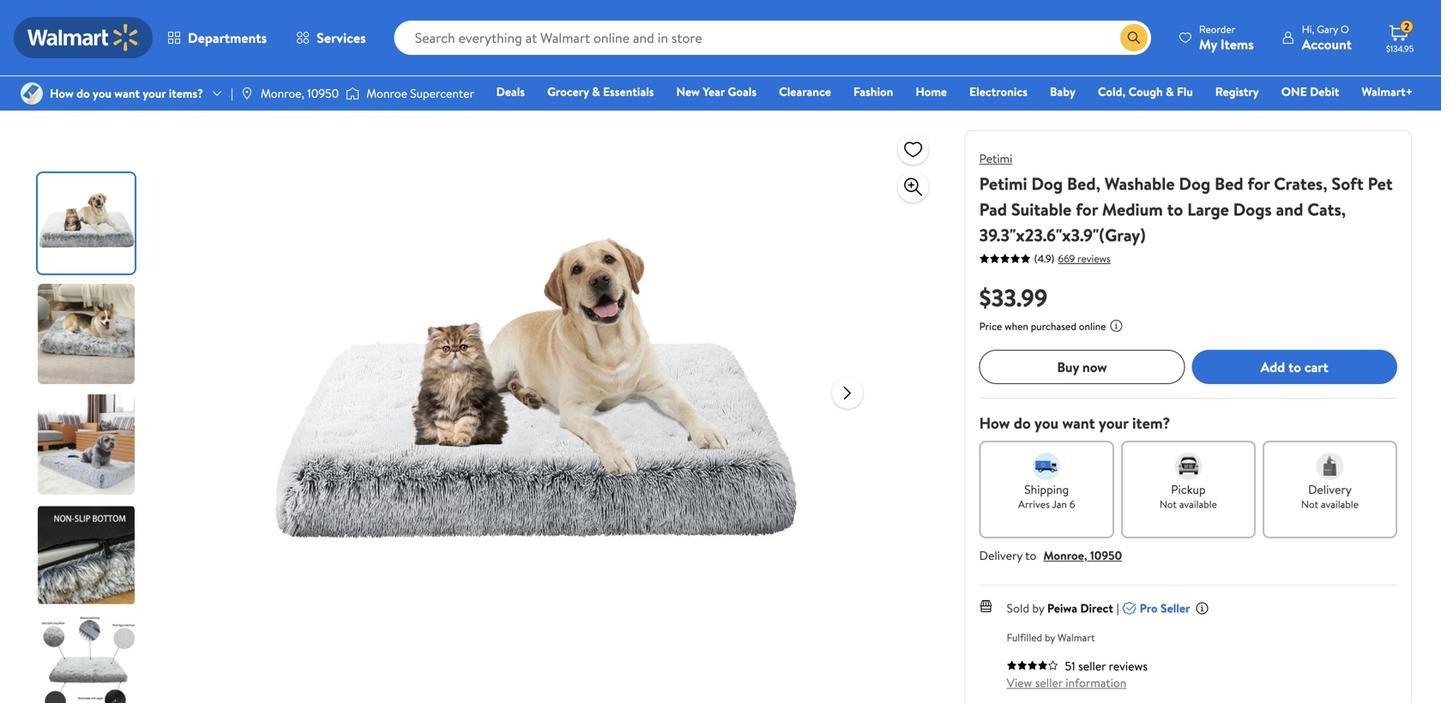 Task type: locate. For each thing, give the bounding box(es) containing it.
0 horizontal spatial dogs
[[70, 27, 97, 44]]

seller for 51
[[1079, 658, 1106, 675]]

0 vertical spatial how
[[50, 85, 74, 102]]

3.9412 stars out of 5, based on 51 seller reviews element
[[1007, 661, 1059, 671]]

0 vertical spatial want
[[114, 85, 140, 102]]

large
[[1188, 197, 1230, 221]]

1 / from the left
[[59, 27, 63, 44]]

how for how do you want your item?
[[980, 413, 1010, 434]]

to inside the petimi petimi dog bed, washable dog bed for crates, soft pet pad suitable for medium to large dogs and cats, 39.3"x23.6"x3.9"(gray)
[[1168, 197, 1184, 221]]

0 horizontal spatial want
[[114, 85, 140, 102]]

1 not from the left
[[1160, 497, 1177, 512]]

beds
[[140, 27, 166, 44], [257, 27, 282, 44]]

available
[[1180, 497, 1218, 512], [1322, 497, 1359, 512]]

walmart+
[[1362, 83, 1413, 100]]

fashion link
[[846, 82, 901, 101]]

information
[[1066, 675, 1127, 692]]

how for how do you want your items?
[[50, 85, 74, 102]]

0 horizontal spatial seller
[[1036, 675, 1063, 692]]

1 vertical spatial delivery
[[980, 547, 1023, 564]]

items?
[[169, 85, 203, 102]]

(4.9) 669 reviews
[[1035, 251, 1111, 266]]

delivery
[[1309, 481, 1352, 498], [980, 547, 1023, 564]]

0 vertical spatial reviews
[[1078, 251, 1111, 266]]

intent image for pickup image
[[1175, 453, 1203, 481]]

petimi dog bed, washable dog bed for crates, soft pet pad suitable for medium to large dogs and cats, 39.3"x23.6"x3.9"(gray) image
[[269, 130, 819, 680]]

1 vertical spatial petimi
[[980, 172, 1028, 196]]

your for items?
[[143, 85, 166, 102]]

1 horizontal spatial &
[[1166, 83, 1174, 100]]

0 vertical spatial 10950
[[307, 85, 339, 102]]

1 vertical spatial |
[[1117, 600, 1120, 617]]

to left cart
[[1289, 358, 1302, 377]]

1 vertical spatial dogs
[[1234, 197, 1272, 221]]

available for pickup
[[1180, 497, 1218, 512]]

delivery up sold
[[980, 547, 1023, 564]]

do down the walmart image
[[77, 85, 90, 102]]

3 / from the left
[[172, 27, 177, 44]]

pets
[[29, 27, 52, 44]]

want left items?
[[114, 85, 140, 102]]

1 horizontal spatial monroe,
[[1044, 547, 1088, 564]]

year
[[703, 83, 725, 100]]

dogs right pets link
[[70, 27, 97, 44]]

beds right the outdoor
[[257, 27, 282, 44]]

1 beds from the left
[[140, 27, 166, 44]]

monroe, 10950 button
[[1044, 547, 1122, 564]]

2 / from the left
[[104, 27, 108, 44]]

view
[[1007, 675, 1033, 692]]

seller right 51
[[1079, 658, 1106, 675]]

add
[[1261, 358, 1286, 377]]

1 vertical spatial to
[[1289, 358, 1302, 377]]

1 horizontal spatial delivery
[[1309, 481, 1352, 498]]

available down 'intent image for pickup'
[[1180, 497, 1218, 512]]

cough
[[1129, 83, 1163, 100]]

add to cart
[[1261, 358, 1329, 377]]

0 horizontal spatial to
[[1026, 547, 1037, 564]]

monroe, 10950
[[261, 85, 339, 102]]

to left the large at the right top
[[1168, 197, 1184, 221]]

to
[[1168, 197, 1184, 221], [1289, 358, 1302, 377], [1026, 547, 1037, 564]]

reviews right 51
[[1109, 658, 1148, 675]]

Search search field
[[394, 21, 1151, 55]]

arrives
[[1019, 497, 1050, 512]]

2 horizontal spatial to
[[1289, 358, 1302, 377]]

/ left the outdoor
[[172, 27, 177, 44]]

for
[[1248, 172, 1270, 196], [1076, 197, 1098, 221]]

0 horizontal spatial how
[[50, 85, 74, 102]]

1 horizontal spatial you
[[1035, 413, 1059, 434]]

grocery
[[547, 83, 589, 100]]

not inside the "delivery not available"
[[1302, 497, 1319, 512]]

reorder my items
[[1200, 22, 1254, 54]]

1 vertical spatial your
[[1099, 413, 1129, 434]]

for right bed
[[1248, 172, 1270, 196]]

sold by peiwa direct
[[1007, 600, 1114, 617]]

1 vertical spatial by
[[1045, 631, 1056, 645]]

available inside the "delivery not available"
[[1322, 497, 1359, 512]]

dogs down bed
[[1234, 197, 1272, 221]]

2 not from the left
[[1302, 497, 1319, 512]]

your
[[143, 85, 166, 102], [1099, 413, 1129, 434]]

petimi up pad
[[980, 150, 1013, 167]]

debit
[[1310, 83, 1340, 100]]

$33.99
[[980, 281, 1048, 315]]

departments
[[188, 28, 267, 47]]

0 horizontal spatial your
[[143, 85, 166, 102]]

seller down 3.9412 stars out of 5, based on 51 seller reviews element
[[1036, 675, 1063, 692]]

want down buy now button
[[1063, 413, 1096, 434]]

1 horizontal spatial beds
[[257, 27, 282, 44]]

not down 'intent image for pickup'
[[1160, 497, 1177, 512]]

not down intent image for delivery
[[1302, 497, 1319, 512]]

 image down the pets
[[21, 82, 43, 105]]

0 vertical spatial do
[[77, 85, 90, 102]]

0 horizontal spatial /
[[59, 27, 63, 44]]

outdoor dog beds link
[[184, 27, 282, 44]]

buy now button
[[980, 350, 1185, 384]]

669 reviews link
[[1055, 251, 1111, 266]]

search icon image
[[1127, 31, 1141, 45]]

 image
[[346, 85, 360, 102]]

1 petimi from the top
[[980, 150, 1013, 167]]

1 horizontal spatial dogs
[[1234, 197, 1272, 221]]

to inside button
[[1289, 358, 1302, 377]]

39.3"x23.6"x3.9"(gray)
[[980, 223, 1146, 247]]

pets link
[[29, 27, 52, 44]]

peiwa
[[1048, 600, 1078, 617]]

0 vertical spatial you
[[93, 85, 111, 102]]

jan
[[1052, 497, 1067, 512]]

0 vertical spatial for
[[1248, 172, 1270, 196]]

petimi down petimi link at the right top of the page
[[980, 172, 1028, 196]]

1 horizontal spatial do
[[1014, 413, 1031, 434]]

soft
[[1332, 172, 1364, 196]]

deals link
[[489, 82, 533, 101]]

dog up the large at the right top
[[1179, 172, 1211, 196]]

buy
[[1058, 358, 1080, 377]]

 image for monroe, 10950
[[240, 87, 254, 100]]

departments button
[[153, 17, 282, 58]]

0 horizontal spatial |
[[231, 85, 233, 102]]

you up 'intent image for shipping'
[[1035, 413, 1059, 434]]

legal information image
[[1110, 319, 1124, 333]]

next media item image
[[837, 383, 858, 404]]

1 vertical spatial do
[[1014, 413, 1031, 434]]

1 horizontal spatial to
[[1168, 197, 1184, 221]]

& left flu
[[1166, 83, 1174, 100]]

bed,
[[1067, 172, 1101, 196]]

0 vertical spatial to
[[1168, 197, 1184, 221]]

petimi dog bed, washable dog bed for crates, soft pet pad suitable for medium to large dogs and cats, 39.3"x23.6"x3.9"(gray) - image 2 of 7 image
[[38, 284, 138, 384]]

2 beds from the left
[[257, 27, 282, 44]]

1 horizontal spatial your
[[1099, 413, 1129, 434]]

2 available from the left
[[1322, 497, 1359, 512]]

available down intent image for delivery
[[1322, 497, 1359, 512]]

1 horizontal spatial want
[[1063, 413, 1096, 434]]

electronics link
[[962, 82, 1036, 101]]

seller for view
[[1036, 675, 1063, 692]]

reviews right 669
[[1078, 251, 1111, 266]]

delivery down intent image for delivery
[[1309, 481, 1352, 498]]

add to favorites list, petimi dog bed, washable dog bed for crates, soft pet pad suitable for medium to large dogs and cats, 39.3"x23.6"x3.9"(gray) image
[[903, 139, 924, 160]]

0 horizontal spatial you
[[93, 85, 111, 102]]

0 vertical spatial monroe,
[[261, 85, 305, 102]]

goals
[[728, 83, 757, 100]]

your left items?
[[143, 85, 166, 102]]

dogs inside the petimi petimi dog bed, washable dog bed for crates, soft pet pad suitable for medium to large dogs and cats, 39.3"x23.6"x3.9"(gray)
[[1234, 197, 1272, 221]]

monroe, down 'services' popup button
[[261, 85, 305, 102]]

dogs
[[70, 27, 97, 44], [1234, 197, 1272, 221]]

1 vertical spatial want
[[1063, 413, 1096, 434]]

/ right the pets
[[59, 27, 63, 44]]

do up the shipping
[[1014, 413, 1031, 434]]

2 vertical spatial to
[[1026, 547, 1037, 564]]

reviews for 51 seller reviews
[[1109, 658, 1148, 675]]

monroe, down jan
[[1044, 547, 1088, 564]]

2 horizontal spatial /
[[172, 27, 177, 44]]

0 vertical spatial delivery
[[1309, 481, 1352, 498]]

1 available from the left
[[1180, 497, 1218, 512]]

grocery & essentials
[[547, 83, 654, 100]]

delivery for not
[[1309, 481, 1352, 498]]

seller
[[1079, 658, 1106, 675], [1036, 675, 1063, 692]]

you down the walmart image
[[93, 85, 111, 102]]

baby link
[[1043, 82, 1084, 101]]

(4.9)
[[1035, 251, 1055, 266]]

available for delivery
[[1322, 497, 1359, 512]]

0 horizontal spatial not
[[1160, 497, 1177, 512]]

sold
[[1007, 600, 1030, 617]]

1 horizontal spatial available
[[1322, 497, 1359, 512]]

online
[[1079, 319, 1106, 334]]

1 vertical spatial monroe,
[[1044, 547, 1088, 564]]

1 horizontal spatial /
[[104, 27, 108, 44]]

$134.95
[[1387, 43, 1414, 54]]

1 vertical spatial how
[[980, 413, 1010, 434]]

seller
[[1161, 600, 1191, 617]]

shipping
[[1025, 481, 1069, 498]]

1 horizontal spatial  image
[[240, 87, 254, 100]]

0 horizontal spatial available
[[1180, 497, 1218, 512]]

for down bed,
[[1076, 197, 1098, 221]]

available inside pickup not available
[[1180, 497, 1218, 512]]

how
[[50, 85, 74, 102], [980, 413, 1010, 434]]

petimi dog bed, washable dog bed for crates, soft pet pad suitable for medium to large dogs and cats, 39.3"x23.6"x3.9"(gray) - image 5 of 7 image
[[38, 616, 138, 704]]

1 horizontal spatial not
[[1302, 497, 1319, 512]]

0 vertical spatial your
[[143, 85, 166, 102]]

0 horizontal spatial &
[[592, 83, 600, 100]]

delivery inside the "delivery not available"
[[1309, 481, 1352, 498]]

1 horizontal spatial how
[[980, 413, 1010, 434]]

Walmart Site-Wide search field
[[394, 21, 1151, 55]]

0 horizontal spatial beds
[[140, 27, 166, 44]]

to for delivery to monroe, 10950
[[1026, 547, 1037, 564]]

10950
[[307, 85, 339, 102], [1091, 547, 1122, 564]]

by
[[1033, 600, 1045, 617], [1045, 631, 1056, 645]]

1 horizontal spatial seller
[[1079, 658, 1106, 675]]

0 horizontal spatial do
[[77, 85, 90, 102]]

dog right "dogs" link
[[115, 27, 138, 44]]

 image
[[21, 82, 43, 105], [240, 87, 254, 100]]

/ right "dogs" link
[[104, 27, 108, 44]]

& right grocery
[[592, 83, 600, 100]]

0 vertical spatial petimi
[[980, 150, 1013, 167]]

electronics
[[970, 83, 1028, 100]]

petimi dog bed, washable dog bed for crates, soft pet pad suitable for medium to large dogs and cats, 39.3"x23.6"x3.9"(gray) - image 4 of 7 image
[[38, 505, 138, 606]]

pad
[[980, 197, 1007, 221]]

1 vertical spatial you
[[1035, 413, 1059, 434]]

|
[[231, 85, 233, 102], [1117, 600, 1120, 617]]

0 vertical spatial by
[[1033, 600, 1045, 617]]

2 & from the left
[[1166, 83, 1174, 100]]

registry
[[1216, 83, 1260, 100]]

&
[[592, 83, 600, 100], [1166, 83, 1174, 100]]

1 vertical spatial reviews
[[1109, 658, 1148, 675]]

1 horizontal spatial for
[[1248, 172, 1270, 196]]

not inside pickup not available
[[1160, 497, 1177, 512]]

| right direct at bottom right
[[1117, 600, 1120, 617]]

by right sold
[[1033, 600, 1045, 617]]

0 horizontal spatial delivery
[[980, 547, 1023, 564]]

petimi dog bed, washable dog bed for crates, soft pet pad suitable for medium to large dogs and cats, 39.3"x23.6"x3.9"(gray) - image 1 of 7 image
[[38, 173, 138, 274]]

1 horizontal spatial |
[[1117, 600, 1120, 617]]

beds left the outdoor
[[140, 27, 166, 44]]

1 vertical spatial for
[[1076, 197, 1098, 221]]

home
[[916, 83, 947, 100]]

item?
[[1133, 413, 1171, 434]]

 image left monroe, 10950
[[240, 87, 254, 100]]

to down arrives
[[1026, 547, 1037, 564]]

crates,
[[1274, 172, 1328, 196]]

by right fulfilled
[[1045, 631, 1056, 645]]

10950 up direct at bottom right
[[1091, 547, 1122, 564]]

cold,
[[1098, 83, 1126, 100]]

delivery to monroe, 10950
[[980, 547, 1122, 564]]

0 vertical spatial dogs
[[70, 27, 97, 44]]

10950 down 'services' popup button
[[307, 85, 339, 102]]

| right items?
[[231, 85, 233, 102]]

ad disclaimer and feedback image
[[1399, 77, 1413, 91]]

1 vertical spatial 10950
[[1091, 547, 1122, 564]]

registry link
[[1208, 82, 1267, 101]]

0 horizontal spatial  image
[[21, 82, 43, 105]]

your left item?
[[1099, 413, 1129, 434]]

by for sold
[[1033, 600, 1045, 617]]

clearance link
[[772, 82, 839, 101]]



Task type: vqa. For each thing, say whether or not it's contained in the screenshot.
Palm Desert, 92211
no



Task type: describe. For each thing, give the bounding box(es) containing it.
0 horizontal spatial for
[[1076, 197, 1098, 221]]

gary
[[1317, 22, 1339, 36]]

zoom image modal image
[[903, 177, 924, 197]]

washable
[[1105, 172, 1175, 196]]

hi, gary o account
[[1302, 22, 1352, 54]]

petimi dog bed, washable dog bed for crates, soft pet pad suitable for medium to large dogs and cats, 39.3"x23.6"x3.9"(gray) - image 3 of 7 image
[[38, 395, 138, 495]]

fulfilled by walmart
[[1007, 631, 1095, 645]]

pro seller
[[1140, 600, 1191, 617]]

cold, cough & flu
[[1098, 83, 1193, 100]]

reviews for (4.9) 669 reviews
[[1078, 251, 1111, 266]]

do for how do you want your items?
[[77, 85, 90, 102]]

baby
[[1050, 83, 1076, 100]]

669
[[1058, 251, 1075, 266]]

items
[[1221, 35, 1254, 54]]

monroe
[[367, 85, 407, 102]]

new year goals
[[677, 83, 757, 100]]

home link
[[908, 82, 955, 101]]

my
[[1200, 35, 1218, 54]]

walmart
[[1058, 631, 1095, 645]]

you for how do you want your items?
[[93, 85, 111, 102]]

grocery & essentials link
[[540, 82, 662, 101]]

cold, cough & flu link
[[1091, 82, 1201, 101]]

services button
[[282, 17, 381, 58]]

not for pickup
[[1160, 497, 1177, 512]]

price
[[980, 319, 1003, 334]]

delivery not available
[[1302, 481, 1359, 512]]

fashion
[[854, 83, 894, 100]]

dog beds link
[[115, 27, 166, 44]]

pickup
[[1172, 481, 1206, 498]]

shipping arrives jan 6
[[1019, 481, 1076, 512]]

not for delivery
[[1302, 497, 1319, 512]]

price when purchased online
[[980, 319, 1106, 334]]

one debit
[[1282, 83, 1340, 100]]

now
[[1083, 358, 1108, 377]]

1 horizontal spatial 10950
[[1091, 547, 1122, 564]]

one
[[1282, 83, 1308, 100]]

when
[[1005, 319, 1029, 334]]

direct
[[1081, 600, 1114, 617]]

how do you want your items?
[[50, 85, 203, 102]]

and
[[1276, 197, 1304, 221]]

to for add to cart
[[1289, 358, 1302, 377]]

flu
[[1177, 83, 1193, 100]]

walmart image
[[27, 24, 139, 51]]

sponsored
[[1348, 77, 1395, 91]]

6
[[1070, 497, 1076, 512]]

clearance
[[779, 83, 832, 100]]

new year goals link
[[669, 82, 765, 101]]

medium
[[1103, 197, 1163, 221]]

o
[[1341, 22, 1350, 36]]

deals
[[496, 83, 525, 100]]

want for items?
[[114, 85, 140, 102]]

buy now
[[1058, 358, 1108, 377]]

want for item?
[[1063, 413, 1096, 434]]

bed
[[1215, 172, 1244, 196]]

pro
[[1140, 600, 1158, 617]]

pro seller info image
[[1196, 602, 1210, 616]]

2
[[1405, 19, 1410, 34]]

account
[[1302, 35, 1352, 54]]

by for fulfilled
[[1045, 631, 1056, 645]]

dog up suitable
[[1032, 172, 1063, 196]]

you for how do you want your item?
[[1035, 413, 1059, 434]]

dogs link
[[70, 27, 97, 44]]

delivery for to
[[980, 547, 1023, 564]]

your for item?
[[1099, 413, 1129, 434]]

how do you want your item?
[[980, 413, 1171, 434]]

supercenter
[[410, 85, 474, 102]]

services
[[317, 28, 366, 47]]

0 vertical spatial |
[[231, 85, 233, 102]]

purchased
[[1031, 319, 1077, 334]]

walmart+ link
[[1354, 82, 1421, 101]]

essentials
[[603, 83, 654, 100]]

2 petimi from the top
[[980, 172, 1028, 196]]

monroe supercenter
[[367, 85, 474, 102]]

reorder
[[1200, 22, 1236, 36]]

51 seller reviews
[[1066, 658, 1148, 675]]

hi,
[[1302, 22, 1315, 36]]

outdoor
[[184, 27, 229, 44]]

1 & from the left
[[592, 83, 600, 100]]

fulfilled
[[1007, 631, 1043, 645]]

intent image for shipping image
[[1033, 453, 1061, 481]]

new
[[677, 83, 700, 100]]

0 horizontal spatial monroe,
[[261, 85, 305, 102]]

intent image for delivery image
[[1317, 453, 1344, 481]]

 image for how do you want your items?
[[21, 82, 43, 105]]

pickup not available
[[1160, 481, 1218, 512]]

petimi petimi dog bed, washable dog bed for crates, soft pet pad suitable for medium to large dogs and cats, 39.3"x23.6"x3.9"(gray)
[[980, 150, 1393, 247]]

0 horizontal spatial 10950
[[307, 85, 339, 102]]

petimi link
[[980, 150, 1013, 167]]

do for how do you want your item?
[[1014, 413, 1031, 434]]

dog right the outdoor
[[232, 27, 254, 44]]



